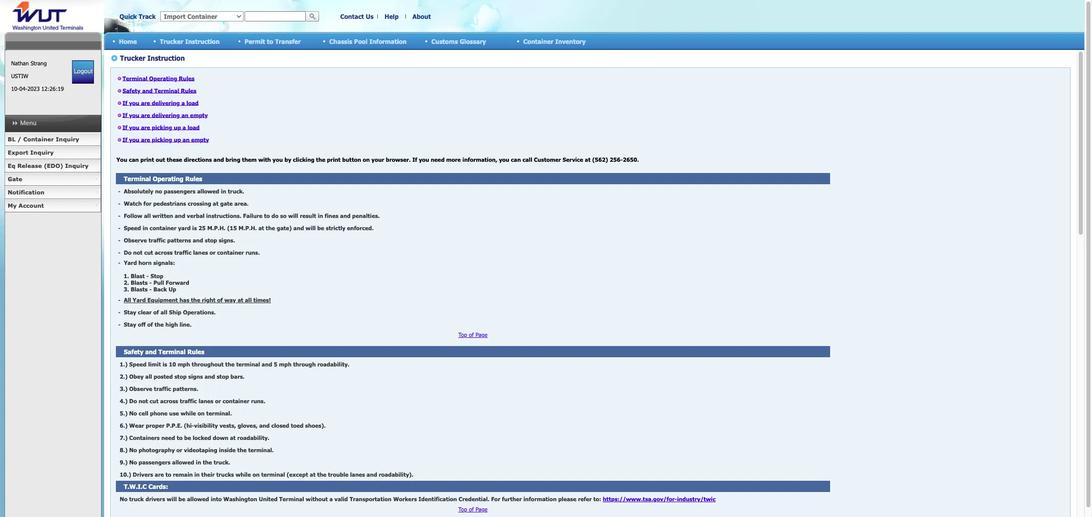 Task type: locate. For each thing, give the bounding box(es) containing it.
help
[[385, 13, 399, 20]]

strang
[[31, 60, 47, 66]]

2023
[[27, 85, 40, 92]]

2 vertical spatial inquiry
[[65, 162, 89, 169]]

transfer
[[275, 38, 301, 45]]

inquiry
[[56, 136, 79, 142], [30, 149, 54, 156], [65, 162, 89, 169]]

to
[[267, 38, 273, 45]]

export inquiry
[[8, 149, 54, 156]]

contact us link
[[340, 13, 374, 20]]

1 vertical spatial container
[[23, 136, 54, 142]]

home
[[119, 38, 137, 45]]

glossary
[[460, 38, 486, 45]]

contact us
[[340, 13, 374, 20]]

nathan
[[11, 60, 29, 66]]

ustiw
[[11, 73, 28, 79]]

inquiry inside bl / container inquiry link
[[56, 136, 79, 142]]

help link
[[385, 13, 399, 20]]

inquiry inside export inquiry link
[[30, 149, 54, 156]]

eq release (edo) inquiry link
[[5, 159, 101, 173]]

my account
[[8, 202, 44, 209]]

None text field
[[245, 11, 306, 21]]

container left "inventory"
[[523, 38, 554, 45]]

nathan strang
[[11, 60, 47, 66]]

quick track
[[120, 13, 156, 20]]

about link
[[413, 13, 431, 20]]

inquiry up export inquiry link
[[56, 136, 79, 142]]

container
[[523, 38, 554, 45], [23, 136, 54, 142]]

chassis pool information
[[329, 38, 407, 45]]

inquiry for container
[[56, 136, 79, 142]]

trucker instruction
[[160, 38, 220, 45]]

container up export inquiry
[[23, 136, 54, 142]]

1 horizontal spatial container
[[523, 38, 554, 45]]

0 vertical spatial inquiry
[[56, 136, 79, 142]]

inquiry right '(edo)'
[[65, 162, 89, 169]]

0 horizontal spatial container
[[23, 136, 54, 142]]

inquiry down the bl / container inquiry
[[30, 149, 54, 156]]

customs
[[432, 38, 458, 45]]

04-
[[19, 85, 27, 92]]

inquiry inside the eq release (edo) inquiry link
[[65, 162, 89, 169]]

permit
[[245, 38, 265, 45]]

us
[[366, 13, 374, 20]]

account
[[19, 202, 44, 209]]

pool
[[354, 38, 368, 45]]

0 vertical spatial container
[[523, 38, 554, 45]]

1 vertical spatial inquiry
[[30, 149, 54, 156]]



Task type: describe. For each thing, give the bounding box(es) containing it.
notification
[[8, 189, 44, 196]]

inventory
[[555, 38, 586, 45]]

inquiry for (edo)
[[65, 162, 89, 169]]

release
[[17, 162, 42, 169]]

10-
[[11, 85, 19, 92]]

eq
[[8, 162, 15, 169]]

12:26:19
[[41, 85, 64, 92]]

notification link
[[5, 186, 101, 199]]

my
[[8, 202, 17, 209]]

container inventory
[[523, 38, 586, 45]]

quick
[[120, 13, 137, 20]]

about
[[413, 13, 431, 20]]

information
[[369, 38, 407, 45]]

trucker
[[160, 38, 183, 45]]

(edo)
[[44, 162, 63, 169]]

eq release (edo) inquiry
[[8, 162, 89, 169]]

contact
[[340, 13, 364, 20]]

bl / container inquiry link
[[5, 133, 101, 146]]

track
[[139, 13, 156, 20]]

my account link
[[5, 199, 101, 212]]

permit to transfer
[[245, 38, 301, 45]]

customs glossary
[[432, 38, 486, 45]]

gate
[[8, 176, 22, 182]]

login image
[[72, 60, 94, 84]]

gate link
[[5, 173, 101, 186]]

export inquiry link
[[5, 146, 101, 159]]

10-04-2023 12:26:19
[[11, 85, 64, 92]]

/
[[17, 136, 21, 142]]

bl / container inquiry
[[8, 136, 79, 142]]

bl
[[8, 136, 16, 142]]

instruction
[[185, 38, 220, 45]]

export
[[8, 149, 28, 156]]

chassis
[[329, 38, 352, 45]]



Task type: vqa. For each thing, say whether or not it's contained in the screenshot.
Nathan Strang
yes



